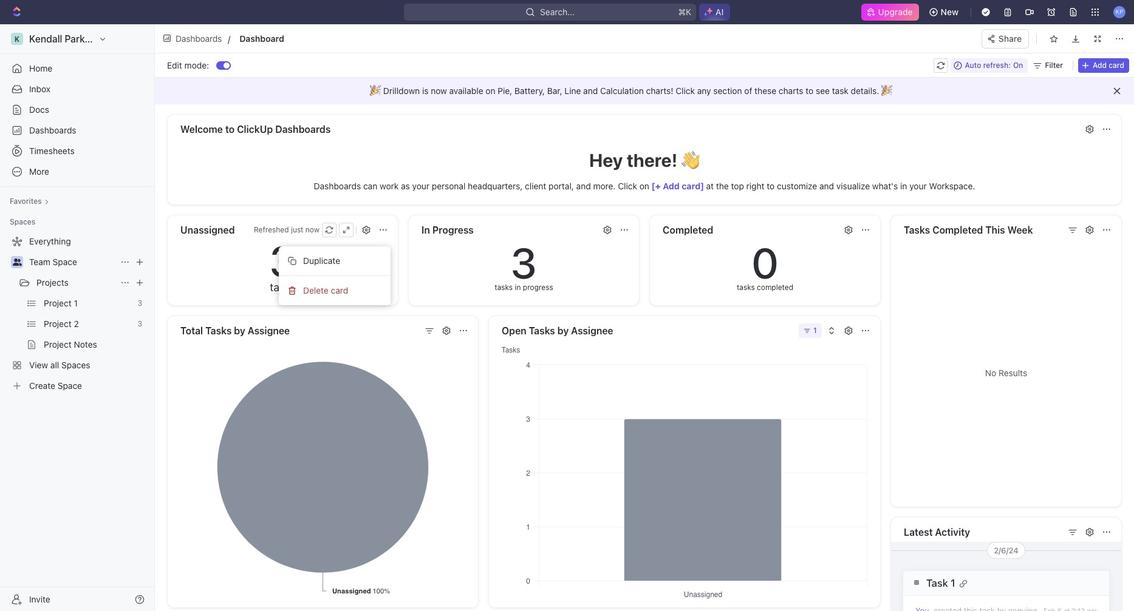 Task type: locate. For each thing, give the bounding box(es) containing it.
1 horizontal spatial by
[[558, 326, 569, 337]]

tasks inside 'button'
[[904, 225, 930, 236]]

available
[[449, 86, 483, 96]]

drilldown
[[383, 86, 420, 96]]

2 by from the left
[[558, 326, 569, 337]]

1 horizontal spatial to
[[767, 181, 775, 191]]

in left progress
[[515, 283, 521, 292]]

tree
[[5, 232, 149, 396]]

and right line
[[583, 86, 598, 96]]

open
[[502, 326, 526, 337]]

2 vertical spatial to
[[767, 181, 775, 191]]

0 horizontal spatial in
[[515, 283, 521, 292]]

1 horizontal spatial card
[[1109, 60, 1124, 70]]

hey there! 👋
[[589, 149, 700, 171]]

workspace.
[[929, 181, 975, 191]]

assignee inside "button"
[[248, 326, 290, 337]]

activity
[[935, 527, 970, 538]]

unassigned button
[[180, 222, 250, 239]]

on left [+
[[640, 181, 649, 191]]

dashboards can work as your personal headquarters, client portal, and more. click on [+ add card] at the top right to customize and visualize what's in your workspace.
[[314, 181, 975, 191]]

0 vertical spatial on
[[486, 86, 495, 96]]

team space link
[[29, 253, 115, 272]]

completed
[[757, 283, 793, 292]]

3 inside 3 tasks in progress
[[511, 238, 537, 288]]

1 horizontal spatial 🎉
[[882, 86, 892, 96]]

1 horizontal spatial click
[[676, 86, 695, 96]]

portal,
[[549, 181, 574, 191]]

work
[[380, 181, 399, 191]]

1 horizontal spatial tasks
[[529, 326, 555, 337]]

1 🎉 from the left
[[370, 86, 381, 96]]

latest activity button
[[903, 524, 1061, 541]]

tasks inside 3 tasks in progress
[[495, 283, 513, 292]]

3 for 3 tasks in progress
[[511, 238, 537, 288]]

add card button
[[1078, 58, 1129, 73]]

1 vertical spatial on
[[640, 181, 649, 191]]

by right total
[[234, 326, 245, 337]]

1 vertical spatial card
[[331, 285, 348, 296]]

tasks left progress
[[495, 283, 513, 292]]

dashboards link up mode:
[[160, 30, 226, 47]]

0 horizontal spatial by
[[234, 326, 245, 337]]

2 horizontal spatial tasks
[[737, 283, 755, 292]]

tasks
[[270, 281, 296, 294], [495, 283, 513, 292], [737, 283, 755, 292]]

tasks inside 0 tasks completed
[[737, 283, 755, 292]]

dashboards up timesheets at the left top of page
[[29, 125, 76, 135]]

1 vertical spatial click
[[618, 181, 637, 191]]

1 horizontal spatial on
[[640, 181, 649, 191]]

dashboards inside 'button'
[[275, 124, 331, 135]]

team space
[[29, 257, 77, 267]]

card for delete card
[[331, 285, 348, 296]]

on left 'pie,' at the left top of page
[[486, 86, 495, 96]]

tasks for total tasks by assignee
[[205, 326, 232, 337]]

tasks right open
[[529, 326, 555, 337]]

tasks inside "button"
[[205, 326, 232, 337]]

now inside "🎉 drilldown is now available on pie, battery, bar, line and calculation charts! click any section of these charts to see task details.  🎉" alert
[[431, 86, 447, 96]]

dashboards link down 'docs' link
[[5, 121, 149, 140]]

1 horizontal spatial now
[[431, 86, 447, 96]]

is
[[422, 86, 429, 96]]

just
[[291, 225, 303, 234]]

this
[[986, 225, 1005, 236]]

battery,
[[515, 86, 545, 96]]

0 horizontal spatial card
[[331, 285, 348, 296]]

new button
[[924, 2, 966, 22]]

1 vertical spatial to
[[225, 124, 235, 135]]

1 completed from the left
[[663, 225, 713, 236]]

completed left this
[[933, 225, 983, 236]]

welcome to clickup dashboards button
[[180, 121, 1078, 138]]

invite
[[29, 594, 50, 605]]

None text field
[[239, 31, 561, 46]]

and
[[583, 86, 598, 96], [576, 181, 591, 191], [819, 181, 834, 191]]

charts
[[779, 86, 803, 96]]

completed inside button
[[663, 225, 713, 236]]

mode:
[[184, 60, 209, 70]]

🎉 drilldown is now available on pie, battery, bar, line and calculation charts! click any section of these charts to see task details.  🎉 alert
[[155, 78, 1134, 104]]

to right right
[[767, 181, 775, 191]]

tree containing team space
[[5, 232, 149, 396]]

in inside 3 tasks in progress
[[515, 283, 521, 292]]

auto refresh: on
[[965, 60, 1023, 70]]

0 horizontal spatial dashboards link
[[5, 121, 149, 140]]

assignee
[[248, 326, 290, 337], [571, 326, 613, 337]]

auto
[[965, 60, 981, 70]]

to left clickup at the left of the page
[[225, 124, 235, 135]]

assignee inside button
[[571, 326, 613, 337]]

0 horizontal spatial 3
[[270, 236, 296, 286]]

any
[[697, 86, 711, 96]]

tasks left delete
[[270, 281, 296, 294]]

headquarters,
[[468, 181, 523, 191]]

your
[[412, 181, 430, 191], [910, 181, 927, 191]]

and left more.
[[576, 181, 591, 191]]

3
[[270, 236, 296, 286], [511, 238, 537, 288]]

sidebar navigation
[[0, 24, 155, 612]]

0 horizontal spatial completed
[[663, 225, 713, 236]]

1 horizontal spatial dashboards link
[[160, 30, 226, 47]]

click left the any
[[676, 86, 695, 96]]

no
[[985, 368, 996, 378]]

click right more.
[[618, 181, 637, 191]]

by inside button
[[558, 326, 569, 337]]

your right the as
[[412, 181, 430, 191]]

user group image
[[12, 259, 22, 266]]

tasks completed this week
[[904, 225, 1033, 236]]

1 assignee from the left
[[248, 326, 290, 337]]

week
[[1008, 225, 1033, 236]]

now right is
[[431, 86, 447, 96]]

dashboards link
[[160, 30, 226, 47], [5, 121, 149, 140]]

2 horizontal spatial tasks
[[904, 225, 930, 236]]

to inside 'button'
[[225, 124, 235, 135]]

0 horizontal spatial on
[[486, 86, 495, 96]]

to left see
[[806, 86, 814, 96]]

⌘k
[[678, 7, 691, 17]]

calculation
[[600, 86, 644, 96]]

favorites button
[[5, 194, 54, 209]]

tasks inside button
[[529, 326, 555, 337]]

1 vertical spatial in
[[515, 283, 521, 292]]

0 vertical spatial add
[[1093, 60, 1107, 70]]

0 horizontal spatial now
[[305, 225, 320, 234]]

by inside "button"
[[234, 326, 245, 337]]

1 by from the left
[[234, 326, 245, 337]]

card
[[1109, 60, 1124, 70], [331, 285, 348, 296]]

line
[[565, 86, 581, 96]]

1 horizontal spatial your
[[910, 181, 927, 191]]

🎉 left drilldown
[[370, 86, 381, 96]]

👋
[[682, 149, 700, 171]]

add
[[1093, 60, 1107, 70], [663, 181, 680, 191]]

by right open
[[558, 326, 569, 337]]

can
[[363, 181, 377, 191]]

dashboards
[[176, 33, 222, 43], [275, 124, 331, 135], [29, 125, 76, 135], [314, 181, 361, 191]]

0 vertical spatial in
[[900, 181, 907, 191]]

2 assignee from the left
[[571, 326, 613, 337]]

refresh:
[[983, 60, 1011, 70]]

0 vertical spatial to
[[806, 86, 814, 96]]

delete card
[[303, 285, 348, 296]]

at
[[706, 181, 714, 191]]

1 vertical spatial add
[[663, 181, 680, 191]]

2 completed from the left
[[933, 225, 983, 236]]

0 horizontal spatial to
[[225, 124, 235, 135]]

0 vertical spatial click
[[676, 86, 695, 96]]

spaces
[[10, 217, 35, 227]]

🎉
[[370, 86, 381, 96], [882, 86, 892, 96]]

2 🎉 from the left
[[882, 86, 892, 96]]

assignee for total tasks by assignee
[[248, 326, 290, 337]]

completed down card]
[[663, 225, 713, 236]]

0 horizontal spatial click
[[618, 181, 637, 191]]

‎task 1 link
[[906, 578, 1097, 590]]

1 horizontal spatial 3
[[511, 238, 537, 288]]

projects link
[[36, 273, 115, 293]]

0 horizontal spatial 🎉
[[370, 86, 381, 96]]

dashboards left can
[[314, 181, 361, 191]]

1 vertical spatial dashboards link
[[5, 121, 149, 140]]

tasks right total
[[205, 326, 232, 337]]

0 vertical spatial now
[[431, 86, 447, 96]]

tasks
[[904, 225, 930, 236], [205, 326, 232, 337], [529, 326, 555, 337]]

in right 'what's'
[[900, 181, 907, 191]]

and inside "🎉 drilldown is now available on pie, battery, bar, line and calculation charts! click any section of these charts to see task details.  🎉" alert
[[583, 86, 598, 96]]

0 vertical spatial card
[[1109, 60, 1124, 70]]

space
[[53, 257, 77, 267]]

latest
[[904, 527, 933, 538]]

your right 'what's'
[[910, 181, 927, 191]]

open tasks by assignee button
[[501, 323, 795, 340]]

0 horizontal spatial tasks
[[205, 326, 232, 337]]

customize
[[777, 181, 817, 191]]

hey
[[589, 149, 623, 171]]

docs
[[29, 104, 49, 115]]

dashboards right clickup at the left of the page
[[275, 124, 331, 135]]

1 vertical spatial now
[[305, 225, 320, 234]]

now
[[431, 86, 447, 96], [305, 225, 320, 234]]

in
[[900, 181, 907, 191], [515, 283, 521, 292]]

in
[[422, 225, 430, 236]]

progress
[[523, 283, 553, 292]]

0 horizontal spatial assignee
[[248, 326, 290, 337]]

tasks inside 3 tasks
[[270, 281, 296, 294]]

🎉 right details.
[[882, 86, 892, 96]]

1 horizontal spatial tasks
[[495, 283, 513, 292]]

tasks down workspace.
[[904, 225, 930, 236]]

what's
[[872, 181, 898, 191]]

1 horizontal spatial completed
[[933, 225, 983, 236]]

2 horizontal spatial to
[[806, 86, 814, 96]]

duplicate button
[[284, 252, 386, 271]]

0 horizontal spatial tasks
[[270, 281, 296, 294]]

the
[[716, 181, 729, 191]]

edit mode:
[[167, 60, 209, 70]]

now right just
[[305, 225, 320, 234]]

inbox
[[29, 84, 50, 94]]

charts!
[[646, 86, 673, 96]]

0 horizontal spatial add
[[663, 181, 680, 191]]

timesheets link
[[5, 142, 149, 161]]

tasks left completed
[[737, 283, 755, 292]]

to inside alert
[[806, 86, 814, 96]]

0 horizontal spatial your
[[412, 181, 430, 191]]

to
[[806, 86, 814, 96], [225, 124, 235, 135], [767, 181, 775, 191]]

‎task
[[926, 578, 948, 590]]

completed button
[[662, 222, 837, 239]]

1 horizontal spatial assignee
[[571, 326, 613, 337]]

1 horizontal spatial add
[[1093, 60, 1107, 70]]



Task type: vqa. For each thing, say whether or not it's contained in the screenshot.
see
yes



Task type: describe. For each thing, give the bounding box(es) containing it.
new
[[941, 7, 959, 17]]

on inside alert
[[486, 86, 495, 96]]

timesheets
[[29, 146, 75, 156]]

‎task 1
[[926, 578, 955, 590]]

more.
[[593, 181, 616, 191]]

🎉 drilldown is now available on pie, battery, bar, line and calculation charts! click any section of these charts to see task details.  🎉
[[370, 86, 895, 96]]

duplicate
[[303, 256, 340, 266]]

team
[[29, 257, 50, 267]]

pie,
[[498, 86, 512, 96]]

there!
[[627, 149, 678, 171]]

and left visualize
[[819, 181, 834, 191]]

card for add card
[[1109, 60, 1124, 70]]

[+
[[652, 181, 661, 191]]

3 tasks
[[270, 236, 296, 294]]

tasks for 0 tasks completed
[[737, 283, 755, 292]]

card]
[[682, 181, 704, 191]]

1 your from the left
[[412, 181, 430, 191]]

welcome
[[180, 124, 223, 135]]

tasks for 3 tasks
[[270, 281, 296, 294]]

edit
[[167, 60, 182, 70]]

bar,
[[547, 86, 562, 96]]

1 horizontal spatial in
[[900, 181, 907, 191]]

welcome to clickup dashboards
[[180, 124, 331, 135]]

3 tasks in progress
[[495, 238, 553, 292]]

delete
[[303, 285, 329, 296]]

visualize
[[836, 181, 870, 191]]

see
[[816, 86, 830, 96]]

tree inside sidebar navigation
[[5, 232, 149, 396]]

in progress button
[[421, 222, 596, 239]]

client
[[525, 181, 546, 191]]

3 for 3 tasks
[[270, 236, 296, 286]]

completed inside 'button'
[[933, 225, 983, 236]]

2 your from the left
[[910, 181, 927, 191]]

share button
[[982, 29, 1029, 48]]

dashboards up mode:
[[176, 33, 222, 43]]

tasks for 3 tasks in progress
[[495, 283, 513, 292]]

add card
[[1093, 60, 1124, 70]]

on
[[1013, 60, 1023, 70]]

total tasks by assignee button
[[180, 323, 418, 340]]

open tasks by assignee
[[502, 326, 613, 337]]

dashboards link inside sidebar navigation
[[5, 121, 149, 140]]

add inside button
[[1093, 60, 1107, 70]]

dashboards inside sidebar navigation
[[29, 125, 76, 135]]

inbox link
[[5, 80, 149, 99]]

top
[[731, 181, 744, 191]]

tasks for open tasks by assignee
[[529, 326, 555, 337]]

home
[[29, 63, 52, 74]]

upgrade link
[[861, 4, 919, 21]]

by for open
[[558, 326, 569, 337]]

results
[[999, 368, 1027, 378]]

refreshed just now
[[254, 225, 320, 234]]

total
[[180, 326, 203, 337]]

click inside alert
[[676, 86, 695, 96]]

delete card button
[[284, 281, 386, 301]]

tasks completed this week button
[[903, 222, 1061, 239]]

0 vertical spatial dashboards link
[[160, 30, 226, 47]]

latest activity
[[904, 527, 970, 538]]

home link
[[5, 59, 149, 78]]

1
[[951, 578, 955, 590]]

details.
[[851, 86, 879, 96]]

by for total
[[234, 326, 245, 337]]

assignee for open tasks by assignee
[[571, 326, 613, 337]]

clickup
[[237, 124, 273, 135]]

0
[[752, 238, 778, 288]]

task
[[832, 86, 849, 96]]

unassigned
[[180, 225, 235, 236]]

progress
[[432, 225, 474, 236]]

in progress
[[422, 225, 474, 236]]

right
[[746, 181, 765, 191]]

projects
[[36, 278, 69, 288]]

section
[[713, 86, 742, 96]]

search...
[[540, 7, 575, 17]]

upgrade
[[878, 7, 913, 17]]

as
[[401, 181, 410, 191]]

favorites
[[10, 197, 42, 206]]

share
[[999, 33, 1022, 43]]

refreshed
[[254, 225, 289, 234]]



